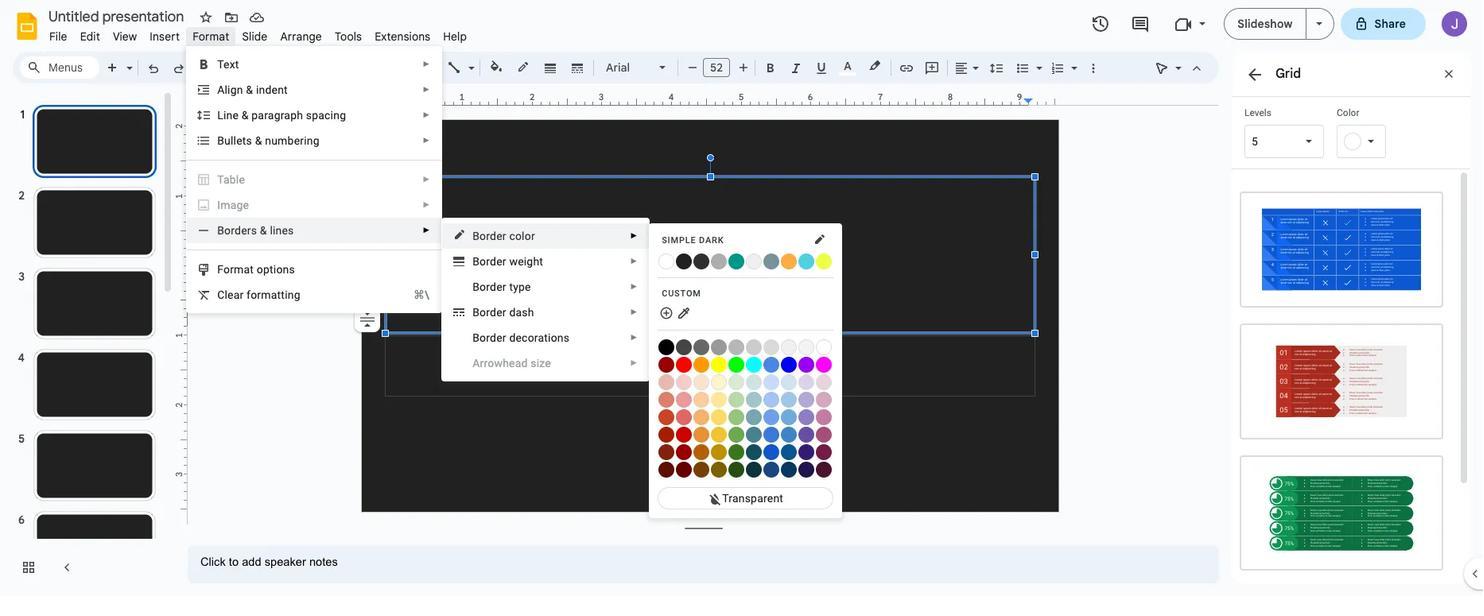 Task type: locate. For each thing, give the bounding box(es) containing it.
main toolbar
[[99, 0, 1106, 452]]

theme color #009688, close to dark blue 15 cell
[[729, 253, 745, 270]]

line & paragraph spacing image
[[987, 56, 1006, 79]]

dark cyan 2 image
[[746, 445, 762, 461]]

format options \ element
[[217, 263, 300, 276]]

5 row from the top
[[659, 374, 833, 391]]

theme color #303030, close to dark gray 30 cell
[[694, 253, 710, 270]]

dark purple 3 cell
[[799, 461, 815, 478]]

Five rounded-edged rows of information with percentages and two columns of bulleted details. Accent color: #0f9d58, close to green 11. radio
[[1232, 447, 1452, 579]]

theme color #212121, close to dark gray 30 cell
[[676, 253, 693, 270]]

b o rder decorations
[[473, 332, 570, 344]]

border
[[473, 230, 506, 243], [473, 255, 506, 268], [473, 281, 506, 293]]

mode and view toolbar
[[1149, 52, 1210, 84]]

dark magenta 2 cell
[[816, 444, 833, 461]]

theme color #009688, close to dark blue 15 image
[[729, 254, 745, 270]]

theme color #eeff41, close to dark yellow 1 image
[[816, 254, 832, 270]]

lear
[[225, 289, 244, 301]]

arrange menu item
[[274, 27, 328, 46]]

grid section
[[1232, 52, 1471, 597]]

light blue 1 image
[[781, 410, 797, 426]]

dark red 1 image
[[676, 427, 692, 443]]

right margin image
[[1024, 93, 1059, 105]]

er
[[496, 306, 506, 319]]

1 vertical spatial t
[[509, 281, 513, 293]]

theme color #4dd0e1, close to blue 11 image
[[799, 254, 815, 270]]

w
[[509, 255, 518, 268]]

border dash option
[[568, 56, 587, 79]]

► for table 2 element on the top of the page
[[423, 175, 430, 184]]

theme color #eeeeee, close to light gray 2 image
[[746, 254, 762, 270]]

i
[[217, 199, 220, 212]]

dark cyan 2 cell
[[746, 444, 763, 461]]

row
[[659, 253, 833, 270], [659, 305, 699, 322], [659, 339, 833, 356], [659, 356, 833, 373], [659, 374, 833, 391], [659, 391, 833, 408], [659, 409, 833, 426], [659, 426, 833, 443], [659, 444, 833, 461], [659, 461, 833, 478]]

light green 1 image
[[729, 410, 745, 426]]

light red 2 image
[[676, 392, 692, 408]]

dark orange 1 cell
[[694, 426, 710, 443]]

light red 3 cell
[[676, 374, 693, 391]]

0 vertical spatial menu item
[[187, 192, 442, 218]]

light cornflower blue 1 cell
[[764, 409, 780, 426]]

dark gray 2 image
[[711, 340, 727, 356]]

light orange 1 cell
[[694, 409, 710, 426]]

light purple 1 cell
[[799, 409, 815, 426]]

dark green 3 cell
[[729, 461, 745, 478]]

► for bullets & numbering t element
[[423, 136, 430, 145]]

paragraph
[[252, 109, 303, 122]]

menu item containing arrow
[[473, 356, 638, 371]]

light red berry 2 image
[[659, 392, 675, 408]]

light cornflower blue 3 image
[[764, 375, 780, 391]]

dark yellow 2 image
[[711, 445, 727, 461]]

menu item for bor d er dash
[[473, 356, 638, 371]]

highlight color image
[[866, 56, 884, 76]]

extensions
[[375, 29, 431, 44]]

dark green 2 cell
[[729, 444, 745, 461]]

light blue 2 cell
[[781, 391, 798, 408]]

format
[[193, 29, 229, 44], [217, 263, 254, 276]]

navigation inside grid application
[[0, 90, 175, 597]]

format options
[[217, 263, 295, 276]]

& right lign
[[246, 84, 253, 96]]

spacing
[[306, 109, 346, 122]]

► inside table menu item
[[423, 175, 430, 184]]

edit menu item
[[74, 27, 106, 46]]

text color image
[[839, 56, 857, 76]]

b
[[473, 332, 480, 344]]

options
[[257, 263, 295, 276]]

format inside format menu item
[[193, 29, 229, 44]]

►
[[423, 60, 430, 68], [423, 85, 430, 94], [423, 111, 430, 119], [423, 136, 430, 145], [423, 175, 430, 184], [423, 200, 430, 209], [423, 226, 430, 235], [630, 231, 638, 240], [630, 257, 638, 266], [630, 282, 638, 291], [630, 308, 638, 317], [630, 333, 638, 342], [630, 359, 638, 367]]

m
[[220, 199, 230, 212]]

dark blue 3 cell
[[781, 461, 798, 478]]

light red 1 image
[[676, 410, 692, 426]]

2 vertical spatial border
[[473, 281, 506, 293]]

grid
[[1276, 66, 1301, 82]]

0 vertical spatial format
[[193, 29, 229, 44]]

bullets & numbering t element
[[217, 134, 324, 147]]

help
[[443, 29, 467, 44]]

1 vertical spatial border
[[473, 255, 506, 268]]

magenta cell
[[816, 356, 833, 373]]

levels list box
[[1245, 107, 1324, 158]]

5
[[1252, 135, 1258, 148]]

► for 'image m' element
[[423, 200, 430, 209]]

border for border c olor
[[473, 230, 506, 243]]

7 row from the top
[[659, 409, 833, 426]]

2 border from the top
[[473, 255, 506, 268]]

► for border dash d element
[[630, 308, 638, 317]]

light yellow 1 cell
[[711, 409, 728, 426]]

1 border from the top
[[473, 230, 506, 243]]

l ine & paragraph spacing
[[217, 109, 346, 122]]

borders & lines
[[217, 224, 294, 237]]

navigation
[[0, 90, 175, 597]]

menu item containing i
[[187, 192, 442, 218]]

theme color #212121, close to dark gray 30 image
[[676, 254, 692, 270]]

light magenta 3 cell
[[816, 374, 833, 391]]

light gray 1 cell
[[764, 339, 780, 356]]

border color c element
[[473, 230, 540, 243]]

dark gray 3 image
[[694, 340, 710, 356]]

dark blue 1 cell
[[781, 426, 798, 443]]

Font size field
[[703, 58, 737, 81]]

& left lines
[[260, 224, 267, 237]]

format up lear
[[217, 263, 254, 276]]

light red 3 image
[[676, 375, 692, 391]]

theme color #303030, close to dark gray 30 image
[[694, 254, 710, 270]]

1 horizontal spatial menu item
[[473, 356, 638, 371]]

edit
[[80, 29, 100, 44]]

insert
[[150, 29, 180, 44]]

l
[[217, 109, 223, 122]]

text
[[217, 58, 239, 71]]

border for border t ype
[[473, 281, 506, 293]]

black image
[[659, 340, 675, 356]]

presentation options image
[[1316, 22, 1322, 25]]

a lign & indent
[[217, 84, 288, 96]]

dark gray 4 image
[[676, 340, 692, 356]]

simple dark
[[662, 235, 724, 246]]

dark red 3 cell
[[676, 461, 693, 478]]

dark yellow 3 cell
[[711, 461, 728, 478]]

theme color #adadad, close to dark gray 1 image
[[711, 254, 727, 270]]

purple cell
[[799, 356, 815, 373]]

slideshow
[[1238, 17, 1293, 31]]

orange image
[[694, 357, 710, 373]]

borders
[[217, 224, 257, 237]]

light yellow 2 image
[[711, 392, 727, 408]]

option group inside grid section
[[1232, 169, 1458, 597]]

1 vertical spatial menu item
[[473, 356, 638, 371]]

dark purple 3 image
[[799, 462, 815, 478]]

& right ine
[[242, 109, 249, 122]]

&
[[246, 84, 253, 96], [242, 109, 249, 122], [255, 134, 262, 147], [260, 224, 267, 237]]

dark red berry 1 cell
[[659, 426, 675, 443]]

format down star option
[[193, 29, 229, 44]]

table menu item
[[187, 167, 442, 192]]

dark purple 1 cell
[[799, 426, 815, 443]]

light red berry 1 cell
[[659, 409, 675, 426]]

slide
[[242, 29, 268, 44]]

file menu item
[[43, 27, 74, 46]]

borders & lines q element
[[217, 224, 299, 237]]

border left c
[[473, 230, 506, 243]]

share
[[1375, 17, 1406, 31]]

theme color #ffab40, close to dark yellow 1 image
[[781, 254, 797, 270]]

1 row from the top
[[659, 253, 833, 270]]

arial
[[606, 60, 630, 75]]

option group
[[1232, 169, 1458, 597]]

dark green 1 image
[[729, 427, 745, 443]]

9 row from the top
[[659, 444, 833, 461]]

light green 3 image
[[729, 375, 745, 391]]

dark cyan 3 cell
[[746, 461, 763, 478]]

► for borders & lines q element
[[423, 226, 430, 235]]

theme color #eeeeee, close to light gray 2 cell
[[746, 253, 763, 270]]

border up d
[[473, 281, 506, 293]]

light cornflower blue 2 cell
[[764, 391, 780, 408]]

Rename text field
[[43, 6, 193, 25]]

light purple 2 cell
[[799, 391, 815, 408]]

border left w at the left top of the page
[[473, 255, 506, 268]]

blue cell
[[781, 356, 798, 373]]

menu bar
[[43, 21, 473, 47]]

t
[[242, 134, 246, 147], [509, 281, 513, 293]]

light cyan 2 image
[[746, 392, 762, 408]]

dark magenta 1 image
[[816, 427, 832, 443]]

1 vertical spatial format
[[217, 263, 254, 276]]

format inside "menu"
[[217, 263, 254, 276]]

d
[[490, 306, 496, 319]]

0 horizontal spatial t
[[242, 134, 246, 147]]

► for the border color c element
[[630, 231, 638, 240]]

ype
[[513, 281, 531, 293]]

arrow
[[473, 357, 503, 370]]

light purple 3 image
[[799, 375, 815, 391]]

Font size text field
[[704, 58, 729, 77]]

dark gray 1 image
[[729, 340, 745, 356]]

t for ype
[[509, 281, 513, 293]]

border decorations o element
[[473, 332, 574, 344]]

dark red berry 3 image
[[659, 462, 675, 478]]

theme color #adadad, close to dark gray 1 cell
[[711, 253, 728, 270]]

light red 1 cell
[[676, 409, 693, 426]]

0 vertical spatial border
[[473, 230, 506, 243]]

light orange 2 cell
[[694, 391, 710, 408]]

Five columns of information with percentages and arrows pointing down towards bulleted details. Accent color: #26a69a, close to green 11. radio
[[1232, 579, 1452, 597]]

red berry image
[[659, 357, 675, 373]]

option
[[355, 307, 380, 332]]

dark magenta 2 image
[[816, 445, 832, 461]]

light red berry 3 image
[[659, 375, 675, 391]]

extensions menu item
[[368, 27, 437, 46]]

red berry cell
[[659, 356, 675, 373]]

s
[[246, 134, 252, 147]]

gray cell
[[746, 339, 763, 356]]

1 horizontal spatial t
[[509, 281, 513, 293]]

light orange 3 image
[[694, 375, 710, 391]]

light red berry 2 cell
[[659, 391, 675, 408]]

3 border from the top
[[473, 281, 506, 293]]

light cyan 1 image
[[746, 410, 762, 426]]

menu item down decorations
[[473, 356, 638, 371]]

dark yellow 1 image
[[711, 427, 727, 443]]

► for line & paragraph spacing l element
[[423, 111, 430, 119]]

custom button
[[658, 285, 834, 304]]

fill color: transparent image
[[487, 56, 505, 77]]

dark red berry 1 image
[[659, 427, 675, 443]]

menu bar containing file
[[43, 21, 473, 47]]

6 row from the top
[[659, 391, 833, 408]]

menu item up lines
[[187, 192, 442, 218]]

0 horizontal spatial menu item
[[187, 192, 442, 218]]

menu item for bulle t s & numbering
[[187, 192, 442, 218]]

0 vertical spatial t
[[242, 134, 246, 147]]

a
[[217, 84, 225, 96]]

menu containing text
[[186, 46, 442, 313]]

dark
[[699, 235, 724, 246]]

border type t element
[[473, 281, 536, 293]]

format menu item
[[186, 27, 236, 46]]



Task type: vqa. For each thing, say whether or not it's contained in the screenshot.
application
no



Task type: describe. For each thing, give the bounding box(es) containing it.
light orange 2 image
[[694, 392, 710, 408]]

dark magenta 1 cell
[[816, 426, 833, 443]]

border c olor
[[473, 230, 535, 243]]

bor d er dash
[[473, 306, 534, 319]]

light blue 3 image
[[781, 375, 797, 391]]

light orange 1 image
[[694, 410, 710, 426]]

Five rows of information with check marks and details. Accent color: #4285f4, close to cornflower blue. radio
[[1232, 184, 1452, 316]]

dark blue 1 image
[[781, 427, 797, 443]]

light magenta 2 image
[[816, 392, 832, 408]]

4 row from the top
[[659, 356, 833, 373]]

light cornflower blue 1 image
[[764, 410, 780, 426]]

share button
[[1341, 8, 1426, 40]]

help menu item
[[437, 27, 473, 46]]

light blue 3 cell
[[781, 374, 798, 391]]

color
[[1337, 107, 1360, 119]]

lign
[[225, 84, 243, 96]]

theme color white image
[[659, 254, 675, 270]]

light purple 2 image
[[799, 392, 815, 408]]

dark orange 3 cell
[[694, 461, 710, 478]]

light yellow 3 image
[[711, 375, 727, 391]]

format for format options
[[217, 263, 254, 276]]

border t ype
[[473, 281, 531, 293]]

dark blue 2 cell
[[781, 444, 798, 461]]

dark magenta 3 cell
[[816, 461, 833, 478]]

light green 2 cell
[[729, 391, 745, 408]]

dark gray 2 cell
[[711, 339, 728, 356]]

light cyan 3 cell
[[746, 374, 763, 391]]

light cornflower blue 3 cell
[[764, 374, 780, 391]]

cornflower blue cell
[[764, 356, 780, 373]]

slide menu item
[[236, 27, 274, 46]]

light gray 1 image
[[764, 340, 780, 356]]

light cornflower blue 2 image
[[764, 392, 780, 408]]

image m element
[[217, 199, 254, 212]]

green cell
[[729, 356, 745, 373]]

white image
[[816, 340, 832, 356]]

cornflower blue image
[[764, 357, 780, 373]]

theme color #eeff41, close to dark yellow 1 cell
[[816, 253, 833, 270]]

light purple 3 cell
[[799, 374, 815, 391]]

light gray 3 cell
[[799, 339, 815, 356]]

theme color #78909c, close to light cyan 1 cell
[[764, 253, 780, 270]]

dark red 2 cell
[[676, 444, 693, 461]]

border weight option
[[541, 56, 560, 79]]

yellow cell
[[711, 356, 728, 373]]

indent
[[256, 84, 288, 96]]

arrange
[[280, 29, 322, 44]]

light red berry 1 image
[[659, 410, 675, 426]]

dark yellow 1 cell
[[711, 426, 728, 443]]

view menu item
[[106, 27, 143, 46]]

file
[[49, 29, 67, 44]]

numbering
[[265, 134, 320, 147]]

red image
[[676, 357, 692, 373]]

dark gray 1 cell
[[729, 339, 745, 356]]

c lear formatting
[[217, 289, 300, 301]]

gray image
[[746, 340, 762, 356]]

transparent button
[[658, 488, 834, 510]]

light magenta 1 image
[[816, 410, 832, 426]]

insert menu item
[[143, 27, 186, 46]]

dark red 3 image
[[676, 462, 692, 478]]

h
[[503, 357, 509, 370]]

► for text s element in the top left of the page
[[423, 60, 430, 68]]

theme color #ffab40, close to dark yellow 1 cell
[[781, 253, 798, 270]]

⌘\
[[414, 289, 430, 301]]

arrow h ead size
[[473, 357, 551, 370]]

dark cyan 1 cell
[[746, 426, 763, 443]]

rder
[[486, 332, 506, 344]]

bor
[[473, 306, 490, 319]]

8 row from the top
[[659, 426, 833, 443]]

tools menu item
[[328, 27, 368, 46]]

border w eight
[[473, 255, 543, 268]]

size
[[531, 357, 551, 370]]

dark green 1 cell
[[729, 426, 745, 443]]

custom
[[662, 289, 701, 299]]

c
[[217, 289, 225, 301]]

table 2 element
[[217, 173, 250, 186]]

orange cell
[[694, 356, 710, 373]]

dark purple 2 cell
[[799, 444, 815, 461]]

new slide with layout image
[[122, 57, 133, 63]]

& right the s
[[255, 134, 262, 147]]

border for border w eight
[[473, 255, 506, 268]]

bulle t s & numbering
[[217, 134, 320, 147]]

dark yellow 3 image
[[711, 462, 727, 478]]

select line image
[[464, 57, 475, 63]]

ine
[[223, 109, 239, 122]]

dark orange 3 image
[[694, 462, 710, 478]]

light green 3 cell
[[729, 374, 745, 391]]

o
[[480, 332, 486, 344]]

dark orange 2 cell
[[694, 444, 710, 461]]

dark cornflower blue 2 image
[[764, 445, 780, 461]]

simple
[[662, 235, 696, 246]]

dark red berry 2 image
[[659, 445, 675, 461]]

age
[[230, 199, 249, 212]]

► for align & indent a element
[[423, 85, 430, 94]]

light blue 2 image
[[781, 392, 797, 408]]

light green 1 cell
[[729, 409, 745, 426]]

view
[[113, 29, 137, 44]]

shrink text on overflow image
[[356, 309, 379, 331]]

light cyan 2 cell
[[746, 391, 763, 408]]

light gray 2 image
[[781, 340, 797, 356]]

dark blue 2 image
[[781, 445, 797, 461]]

light orange 3 cell
[[694, 374, 710, 391]]

line & paragraph spacing l element
[[217, 109, 351, 122]]

red cell
[[676, 356, 693, 373]]

arrowhead size h element
[[473, 357, 556, 370]]

format for format
[[193, 29, 229, 44]]

text s element
[[217, 58, 244, 71]]

dark red 2 image
[[676, 445, 692, 461]]

blue image
[[781, 357, 797, 373]]

dark cornflower blue 2 cell
[[764, 444, 780, 461]]

green image
[[729, 357, 745, 373]]

dark purple 1 image
[[799, 427, 815, 443]]

bulle
[[217, 134, 242, 147]]

dark cyan 3 image
[[746, 462, 762, 478]]

dark cornflower blue 3 cell
[[764, 461, 780, 478]]

yellow image
[[711, 357, 727, 373]]

menu bar banner
[[0, 0, 1483, 597]]

dark red berry 3 cell
[[659, 461, 675, 478]]

light gray 3 image
[[799, 340, 815, 356]]

color button
[[1337, 107, 1417, 158]]

menu bar inside the menu bar banner
[[43, 21, 473, 47]]

10 row from the top
[[659, 461, 833, 478]]

dark yellow 2 cell
[[711, 444, 728, 461]]

c
[[509, 230, 515, 243]]

align & indent a element
[[217, 84, 293, 96]]

light cyan 1 cell
[[746, 409, 763, 426]]

theme color #78909c, close to light cyan 1 image
[[764, 254, 780, 270]]

live pointer settings image
[[1172, 57, 1182, 63]]

cyan cell
[[746, 356, 763, 373]]

dark cornflower blue 3 image
[[764, 462, 780, 478]]

dark cornflower blue 1 image
[[764, 427, 780, 443]]

dash
[[509, 306, 534, 319]]

table
[[217, 173, 245, 186]]

border color: transparent image
[[514, 56, 532, 77]]

magenta image
[[816, 357, 832, 373]]

light yellow 2 cell
[[711, 391, 728, 408]]

purple image
[[799, 357, 815, 373]]

cyan image
[[746, 357, 762, 373]]

dark orange 2 image
[[694, 445, 710, 461]]

light green 2 image
[[729, 392, 745, 408]]

grid application
[[0, 0, 1483, 597]]

dark red berry 2 cell
[[659, 444, 675, 461]]

border dash d element
[[473, 306, 539, 319]]

Five rows of information with arrow shape pointing rightward towards details. Accent color: #db4437, close to light red berry 1. radio
[[1232, 316, 1452, 447]]

light blue 1 cell
[[781, 409, 798, 426]]

light red berry 3 cell
[[659, 374, 675, 391]]

dark cyan 1 image
[[746, 427, 762, 443]]

decorations
[[509, 332, 570, 344]]

olor
[[515, 230, 535, 243]]

Menus field
[[20, 56, 99, 79]]

dark green 2 image
[[729, 445, 745, 461]]

3 row from the top
[[659, 339, 833, 356]]

transparent menu
[[649, 223, 842, 519]]

formatting
[[247, 289, 300, 301]]

Star checkbox
[[195, 6, 217, 29]]

light yellow 1 image
[[711, 410, 727, 426]]

tools
[[335, 29, 362, 44]]

dark gray 4 cell
[[676, 339, 693, 356]]

slideshow button
[[1224, 8, 1306, 40]]

light magenta 1 cell
[[816, 409, 833, 426]]

⌘backslash element
[[394, 287, 430, 303]]

black cell
[[659, 339, 675, 356]]

light cyan 3 image
[[746, 375, 762, 391]]

lines
[[270, 224, 294, 237]]

light magenta 2 cell
[[816, 391, 833, 408]]

font list. arial selected. option
[[606, 56, 650, 79]]

light gray 2 cell
[[781, 339, 798, 356]]

menu containing border
[[420, 8, 650, 597]]

2 row from the top
[[659, 305, 699, 322]]

dark green 3 image
[[729, 462, 745, 478]]

i m age
[[217, 199, 249, 212]]

clear formatting c element
[[217, 289, 305, 301]]

dark magenta 3 image
[[816, 462, 832, 478]]

dark blue 3 image
[[781, 462, 797, 478]]

dark orange 1 image
[[694, 427, 710, 443]]

dark purple 2 image
[[799, 445, 815, 461]]

► for the border weight w element
[[630, 257, 638, 266]]

ead
[[509, 357, 528, 370]]

border weight w element
[[473, 255, 548, 268]]

levels
[[1245, 107, 1272, 119]]

transparent
[[722, 492, 784, 505]]

light purple 1 image
[[799, 410, 815, 426]]

t for s
[[242, 134, 246, 147]]

eight
[[518, 255, 543, 268]]

light magenta 3 image
[[816, 375, 832, 391]]

dark gray 3 cell
[[694, 339, 710, 356]]



